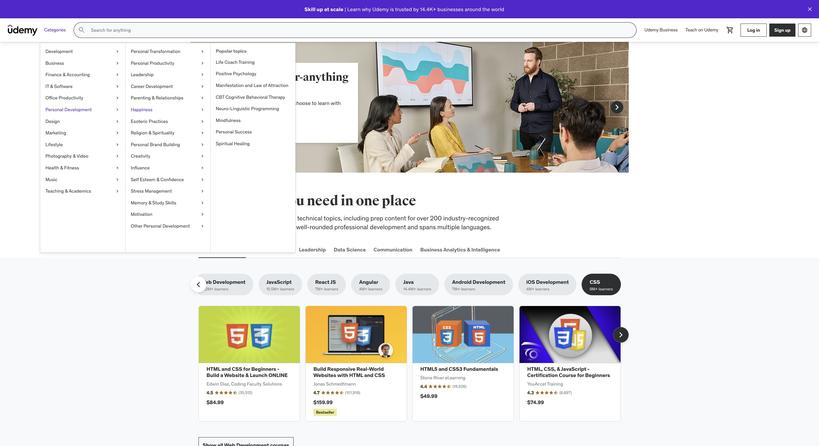 Task type: vqa. For each thing, say whether or not it's contained in the screenshot.
learners inside Web Development 12.2M+ learners
yes



Task type: describe. For each thing, give the bounding box(es) containing it.
spiritual
[[216, 141, 233, 146]]

4m+ inside angular 4m+ learners
[[359, 287, 367, 291]]

attraction
[[268, 82, 288, 88]]

previous image
[[197, 102, 207, 112]]

cbt cognitive behavioral therapy link
[[211, 91, 295, 103]]

personal for personal success
[[216, 129, 234, 135]]

xsmall image for office productivity
[[115, 95, 120, 101]]

well-
[[296, 223, 310, 231]]

development for personal development
[[64, 107, 92, 112]]

beginners inside html and css for beginners - build a website & launch online
[[251, 366, 276, 372]]

marketing link
[[40, 127, 125, 139]]

and for html and css for beginners - build a website & launch online
[[222, 366, 231, 372]]

css3
[[449, 366, 462, 372]]

religion
[[131, 130, 147, 136]]

udemy business
[[645, 27, 678, 33]]

religion & spirituality
[[131, 130, 174, 136]]

building
[[163, 142, 180, 147]]

self esteem & confidence
[[131, 176, 184, 182]]

industry-
[[443, 214, 468, 222]]

software
[[54, 83, 73, 89]]

topic filters element
[[190, 274, 621, 295]]

workplace
[[245, 214, 273, 222]]

content
[[385, 214, 406, 222]]

see
[[222, 100, 231, 106]]

influence
[[131, 165, 150, 171]]

data science button
[[332, 242, 367, 257]]

& inside html, css, & javascript - certification course for beginners
[[557, 366, 560, 372]]

xsmall image for development
[[115, 48, 120, 55]]

personal right the other
[[144, 223, 161, 229]]

development for android development 7m+ learners
[[473, 279, 505, 285]]

xsmall image for other personal development
[[200, 223, 205, 229]]

development down motivation link
[[162, 223, 190, 229]]

productivity for personal productivity
[[150, 60, 174, 66]]

learners inside the react js 7m+ learners
[[324, 287, 338, 291]]

teach
[[686, 27, 697, 33]]

why for |
[[362, 6, 371, 12]]

& inside health & fitness link
[[60, 165, 63, 171]]

beginners inside html, css, & javascript - certification course for beginners
[[585, 372, 610, 378]]

online
[[269, 372, 288, 378]]

xsmall image for finance & accounting
[[115, 72, 120, 78]]

javascript inside html, css, & javascript - certification course for beginners
[[561, 366, 586, 372]]

personal success
[[216, 129, 252, 135]]

angular
[[359, 279, 378, 285]]

with inside 'build ready-for-anything teams see why leading organizations choose to learn with udemy business.'
[[331, 100, 341, 106]]

manifestation and law of attraction link
[[211, 80, 295, 91]]

critical
[[225, 214, 243, 222]]

parenting
[[131, 95, 151, 101]]

react js 7m+ learners
[[315, 279, 338, 291]]

personal productivity
[[131, 60, 174, 66]]

to inside covering critical workplace skills to technical topics, including prep content for over 200 industry-recognized certifications, our catalog supports well-rounded professional development and spans multiple languages.
[[290, 214, 296, 222]]

it certifications button
[[251, 242, 292, 257]]

in inside log in link
[[756, 27, 760, 33]]

self
[[131, 176, 139, 182]]

neuro-linguistic programming link
[[211, 103, 295, 115]]

xsmall image for happiness
[[200, 107, 205, 113]]

success
[[235, 129, 252, 135]]

leadership for leadership button
[[299, 246, 326, 253]]

personal productivity link
[[126, 57, 210, 69]]

mindfulness link
[[211, 115, 295, 126]]

law
[[254, 82, 262, 88]]

it for it certifications
[[252, 246, 257, 253]]

xsmall image for personal development
[[115, 107, 120, 113]]

development link
[[40, 46, 125, 57]]

covering critical workplace skills to technical topics, including prep content for over 200 industry-recognized certifications, our catalog supports well-rounded professional development and spans multiple languages.
[[198, 214, 499, 231]]

next image
[[612, 102, 622, 112]]

udemy image
[[8, 25, 38, 36]]

stress
[[131, 188, 144, 194]]

xsmall image for memory & study skills
[[200, 200, 205, 206]]

xsmall image for religion & spirituality
[[200, 130, 205, 136]]

fundamentals
[[463, 366, 498, 372]]

xsmall image for influence
[[200, 165, 205, 171]]

launch
[[250, 372, 267, 378]]

development for career development
[[146, 83, 173, 89]]

xsmall image for photography & video
[[115, 153, 120, 160]]

html5
[[420, 366, 437, 372]]

spiritual healing link
[[211, 138, 295, 150]]

personal brand building link
[[126, 139, 210, 151]]

marketing
[[45, 130, 66, 136]]

creativity link
[[126, 151, 210, 162]]

200
[[430, 214, 442, 222]]

leadership link
[[126, 69, 210, 81]]

0 vertical spatial a
[[247, 124, 250, 130]]

neuro-linguistic programming
[[216, 106, 279, 112]]

next image
[[616, 329, 626, 340]]

over
[[417, 214, 429, 222]]

supports
[[270, 223, 295, 231]]

esoteric practices
[[131, 118, 168, 124]]

religion & spirituality link
[[126, 127, 210, 139]]

music link
[[40, 174, 125, 185]]

xsmall image for personal transformation
[[200, 48, 205, 55]]

previous image
[[193, 279, 204, 290]]

neuro-
[[216, 106, 230, 112]]

css 9m+ learners
[[590, 279, 613, 291]]

skills inside covering critical workplace skills to technical topics, including prep content for over 200 industry-recognized certifications, our catalog supports well-rounded professional development and spans multiple languages.
[[275, 214, 289, 222]]

html inside html and css for beginners - build a website & launch online
[[206, 366, 220, 372]]

log in link
[[741, 24, 767, 37]]

ios development 4m+ learners
[[526, 279, 569, 291]]

4m+ inside ios development 4m+ learners
[[526, 287, 534, 291]]

business analytics & intelligence button
[[419, 242, 501, 257]]

1 vertical spatial in
[[341, 193, 353, 209]]

14.4m+
[[403, 287, 416, 291]]

happiness
[[131, 107, 153, 112]]

xsmall image for self esteem & confidence
[[200, 176, 205, 183]]

xsmall image for leadership
[[200, 72, 205, 78]]

xsmall image for it & software
[[115, 83, 120, 90]]

video
[[77, 153, 88, 159]]

business inside udemy business link
[[660, 27, 678, 33]]

on
[[698, 27, 703, 33]]

personal brand building
[[131, 142, 180, 147]]

learners inside web development 12.2m+ learners
[[214, 287, 229, 291]]

web development
[[200, 246, 244, 253]]

& inside parenting & relationships link
[[152, 95, 155, 101]]

xsmall image for teaching & academics
[[115, 188, 120, 194]]

business.
[[240, 107, 262, 114]]

multiple
[[437, 223, 460, 231]]

xsmall image for stress management
[[200, 188, 205, 194]]

motivation link
[[126, 209, 210, 220]]

anything
[[303, 70, 349, 84]]

ios
[[526, 279, 535, 285]]

world
[[369, 366, 384, 372]]

learners inside the java 14.4m+ learners
[[417, 287, 431, 291]]

positive psychology
[[216, 71, 256, 77]]

personal for personal productivity
[[131, 60, 149, 66]]

close image
[[807, 6, 813, 12]]

development down categories dropdown button
[[45, 48, 73, 54]]

and for manifestation and law of attraction
[[245, 82, 253, 88]]

& inside self esteem & confidence link
[[157, 176, 159, 182]]

responsive
[[327, 366, 355, 372]]

transformation
[[150, 48, 180, 54]]

a inside html and css for beginners - build a website & launch online
[[220, 372, 223, 378]]

& inside teaching & academics link
[[65, 188, 68, 194]]

recognized
[[468, 214, 499, 222]]

science
[[346, 246, 366, 253]]

study
[[152, 200, 164, 206]]

up for skill
[[317, 6, 323, 12]]

stress management
[[131, 188, 172, 194]]

positive
[[216, 71, 232, 77]]

personal for personal brand building
[[131, 142, 149, 147]]

certifications
[[258, 246, 291, 253]]

it certifications
[[252, 246, 291, 253]]

web for web development 12.2m+ learners
[[201, 279, 212, 285]]

css inside css 9m+ learners
[[590, 279, 600, 285]]

motivation
[[131, 211, 152, 217]]

popular
[[216, 48, 232, 54]]

xsmall image for business
[[115, 60, 120, 66]]

- inside html, css, & javascript - certification course for beginners
[[587, 366, 590, 372]]

xsmall image for lifestyle
[[115, 142, 120, 148]]

teaching & academics
[[45, 188, 91, 194]]

course
[[559, 372, 576, 378]]

business for business analytics & intelligence
[[420, 246, 442, 253]]

html5 and css3 fundamentals link
[[420, 366, 498, 372]]

all
[[198, 193, 218, 209]]

xsmall image for marketing
[[115, 130, 120, 136]]

12.2m+
[[201, 287, 213, 291]]

personal for personal development
[[45, 107, 63, 112]]

with inside build responsive real-world websites with html and css
[[337, 372, 348, 378]]



Task type: locate. For each thing, give the bounding box(es) containing it.
memory & study skills
[[131, 200, 176, 206]]

& right teaching
[[65, 188, 68, 194]]

memory
[[131, 200, 147, 206]]

7m+ down android
[[452, 287, 460, 291]]

development right ios
[[536, 279, 569, 285]]

xsmall image
[[115, 60, 120, 66], [200, 60, 205, 66], [115, 72, 120, 78], [200, 83, 205, 90], [200, 95, 205, 101], [115, 107, 120, 113], [200, 107, 205, 113], [115, 118, 120, 125], [200, 118, 205, 125], [200, 130, 205, 136], [115, 142, 120, 148], [200, 142, 205, 148], [115, 153, 120, 160], [115, 165, 120, 171], [115, 188, 120, 194], [200, 188, 205, 194], [200, 200, 205, 206], [200, 211, 205, 218]]

organizations
[[261, 100, 293, 106]]

self esteem & confidence link
[[126, 174, 210, 185]]

1 vertical spatial the
[[220, 193, 241, 209]]

build for websites
[[313, 366, 326, 372]]

build inside 'build ready-for-anything teams see why leading organizations choose to learn with udemy business.'
[[222, 70, 250, 84]]

personal for personal transformation
[[131, 48, 149, 54]]

the
[[482, 6, 490, 12], [220, 193, 241, 209]]

beginners
[[251, 366, 276, 372], [585, 372, 610, 378]]

websites
[[313, 372, 336, 378]]

4m+
[[359, 287, 367, 291], [526, 287, 534, 291]]

0 vertical spatial web
[[200, 246, 211, 253]]

xsmall image for parenting & relationships
[[200, 95, 205, 101]]

for inside html and css for beginners - build a website & launch online
[[243, 366, 250, 372]]

development inside android development 7m+ learners
[[473, 279, 505, 285]]

manifestation
[[216, 82, 244, 88]]

0 horizontal spatial up
[[317, 6, 323, 12]]

development
[[370, 223, 406, 231]]

7 learners from the left
[[535, 287, 549, 291]]

javascript
[[266, 279, 292, 285], [561, 366, 586, 372]]

1 horizontal spatial it
[[252, 246, 257, 253]]

xsmall image inside personal transformation link
[[200, 48, 205, 55]]

carousel element
[[190, 42, 629, 173], [198, 306, 629, 422]]

1 vertical spatial carousel element
[[198, 306, 629, 422]]

& inside html and css for beginners - build a website & launch online
[[245, 372, 249, 378]]

1 horizontal spatial to
[[312, 100, 317, 106]]

to
[[312, 100, 317, 106], [290, 214, 296, 222]]

xsmall image inside it & software link
[[115, 83, 120, 90]]

xsmall image for health & fitness
[[115, 165, 120, 171]]

business for business
[[45, 60, 64, 66]]

learners inside android development 7m+ learners
[[461, 287, 475, 291]]

xsmall image inside photography & video link
[[115, 153, 120, 160]]

development for web development 12.2m+ learners
[[213, 279, 245, 285]]

creativity
[[131, 153, 150, 159]]

build for teams
[[222, 70, 250, 84]]

udemy inside 'build ready-for-anything teams see why leading organizations choose to learn with udemy business.'
[[222, 107, 238, 114]]

js
[[330, 279, 336, 285]]

business analytics & intelligence
[[420, 246, 500, 253]]

linguistic
[[230, 106, 250, 112]]

8 learners from the left
[[599, 287, 613, 291]]

web development button
[[198, 242, 246, 257]]

for left over
[[408, 214, 415, 222]]

1 horizontal spatial beginners
[[585, 372, 610, 378]]

and
[[245, 82, 253, 88], [408, 223, 418, 231], [222, 366, 231, 372], [439, 366, 448, 372], [364, 372, 373, 378]]

1 horizontal spatial why
[[362, 6, 371, 12]]

xsmall image inside personal development link
[[115, 107, 120, 113]]

xsmall image inside happiness link
[[200, 107, 205, 113]]

html5 and css3 fundamentals
[[420, 366, 498, 372]]

0 horizontal spatial the
[[220, 193, 241, 209]]

personal up spiritual
[[216, 129, 234, 135]]

xsmall image inside leadership link
[[200, 72, 205, 78]]

up for sign
[[785, 27, 791, 33]]

xsmall image inside influence link
[[200, 165, 205, 171]]

learners inside angular 4m+ learners
[[368, 287, 382, 291]]

development down office productivity 'link'
[[64, 107, 92, 112]]

development for web development
[[212, 246, 244, 253]]

by
[[413, 6, 419, 12]]

xsmall image inside marketing link
[[115, 130, 120, 136]]

xsmall image inside self esteem & confidence link
[[200, 176, 205, 183]]

beginners right website
[[251, 366, 276, 372]]

career
[[131, 83, 144, 89]]

for left online on the bottom
[[243, 366, 250, 372]]

javascript inside javascript 15.5m+ learners
[[266, 279, 292, 285]]

in right log
[[756, 27, 760, 33]]

& right finance
[[63, 72, 66, 78]]

business inside business analytics & intelligence button
[[420, 246, 442, 253]]

1 horizontal spatial for
[[408, 214, 415, 222]]

1 vertical spatial why
[[232, 100, 241, 106]]

xsmall image inside development link
[[115, 48, 120, 55]]

html inside build responsive real-world websites with html and css
[[349, 372, 363, 378]]

xsmall image inside other personal development link
[[200, 223, 205, 229]]

design link
[[40, 116, 125, 127]]

1 horizontal spatial productivity
[[150, 60, 174, 66]]

4 learners from the left
[[368, 287, 382, 291]]

xsmall image inside lifestyle link
[[115, 142, 120, 148]]

learners inside css 9m+ learners
[[599, 287, 613, 291]]

0 horizontal spatial -
[[277, 366, 279, 372]]

xsmall image
[[115, 48, 120, 55], [200, 48, 205, 55], [200, 72, 205, 78], [115, 83, 120, 90], [115, 95, 120, 101], [115, 130, 120, 136], [200, 153, 205, 160], [200, 165, 205, 171], [115, 176, 120, 183], [200, 176, 205, 183], [200, 223, 205, 229]]

html and css for beginners - build a website & launch online link
[[206, 366, 288, 378]]

css
[[590, 279, 600, 285], [232, 366, 242, 372], [375, 372, 385, 378]]

0 horizontal spatial productivity
[[59, 95, 83, 101]]

why right see
[[232, 100, 241, 106]]

- right launch
[[277, 366, 279, 372]]

professional
[[334, 223, 368, 231]]

0 vertical spatial to
[[312, 100, 317, 106]]

other personal development link
[[126, 220, 210, 232]]

learners inside javascript 15.5m+ learners
[[280, 287, 294, 291]]

xsmall image for personal brand building
[[200, 142, 205, 148]]

2 learners from the left
[[280, 287, 294, 291]]

web down certifications,
[[200, 246, 211, 253]]

up
[[317, 6, 323, 12], [785, 27, 791, 33]]

one
[[356, 193, 379, 209]]

business up finance
[[45, 60, 64, 66]]

finance
[[45, 72, 62, 78]]

0 vertical spatial up
[[317, 6, 323, 12]]

xsmall image inside design "link"
[[115, 118, 120, 125]]

categories
[[44, 27, 66, 33]]

2 horizontal spatial for
[[577, 372, 584, 378]]

and inside covering critical workplace skills to technical topics, including prep content for over 200 industry-recognized certifications, our catalog supports well-rounded professional development and spans multiple languages.
[[408, 223, 418, 231]]

world
[[491, 6, 504, 12]]

0 vertical spatial it
[[45, 83, 49, 89]]

and inside html and css for beginners - build a website & launch online
[[222, 366, 231, 372]]

& inside it & software link
[[50, 83, 53, 89]]

teach on udemy link
[[682, 22, 722, 38]]

learners
[[214, 287, 229, 291], [280, 287, 294, 291], [324, 287, 338, 291], [368, 287, 382, 291], [417, 287, 431, 291], [461, 287, 475, 291], [535, 287, 549, 291], [599, 287, 613, 291]]

development inside button
[[212, 246, 244, 253]]

1 vertical spatial to
[[290, 214, 296, 222]]

scale
[[330, 6, 343, 12]]

3 learners from the left
[[324, 287, 338, 291]]

6 learners from the left
[[461, 287, 475, 291]]

development up parenting & relationships in the left of the page
[[146, 83, 173, 89]]

sign
[[774, 27, 784, 33]]

development up 12.2m+ on the bottom left of page
[[213, 279, 245, 285]]

rounded
[[310, 223, 333, 231]]

& right esteem
[[157, 176, 159, 182]]

productivity for office productivity
[[59, 95, 83, 101]]

& right religion
[[149, 130, 151, 136]]

1 vertical spatial business
[[45, 60, 64, 66]]

demo
[[251, 124, 265, 130]]

learners inside ios development 4m+ learners
[[535, 287, 549, 291]]

xsmall image inside motivation link
[[200, 211, 205, 218]]

personal success link
[[211, 126, 295, 138]]

cbt cognitive behavioral therapy
[[216, 94, 285, 100]]

1 7m+ from the left
[[315, 287, 323, 291]]

2 4m+ from the left
[[526, 287, 534, 291]]

website
[[224, 372, 244, 378]]

0 horizontal spatial for
[[243, 366, 250, 372]]

1 vertical spatial leadership
[[299, 246, 326, 253]]

productivity up personal development
[[59, 95, 83, 101]]

& left the video
[[73, 153, 76, 159]]

& left study
[[148, 200, 151, 206]]

catalog
[[248, 223, 269, 231]]

& down career development
[[152, 95, 155, 101]]

1 horizontal spatial business
[[420, 246, 442, 253]]

business inside "business" link
[[45, 60, 64, 66]]

android development 7m+ learners
[[452, 279, 505, 291]]

& inside memory & study skills link
[[148, 200, 151, 206]]

shopping cart with 0 items image
[[726, 26, 734, 34]]

skills up supports
[[275, 214, 289, 222]]

xsmall image inside finance & accounting link
[[115, 72, 120, 78]]

development right android
[[473, 279, 505, 285]]

1 vertical spatial with
[[337, 372, 348, 378]]

teaching & academics link
[[40, 185, 125, 197]]

personal development link
[[40, 104, 125, 116]]

it left certifications
[[252, 246, 257, 253]]

1 vertical spatial javascript
[[561, 366, 586, 372]]

it & software link
[[40, 81, 125, 92]]

development inside ios development 4m+ learners
[[536, 279, 569, 285]]

xsmall image inside stress management link
[[200, 188, 205, 194]]

build inside html and css for beginners - build a website & launch online
[[206, 372, 219, 378]]

html left world
[[349, 372, 363, 378]]

web inside web development 12.2m+ learners
[[201, 279, 212, 285]]

xsmall image inside health & fitness link
[[115, 165, 120, 171]]

1 horizontal spatial javascript
[[561, 366, 586, 372]]

0 vertical spatial productivity
[[150, 60, 174, 66]]

finance & accounting
[[45, 72, 90, 78]]

xsmall image for career development
[[200, 83, 205, 90]]

xsmall image inside office productivity 'link'
[[115, 95, 120, 101]]

xsmall image inside teaching & academics link
[[115, 188, 120, 194]]

xsmall image inside personal brand building link
[[200, 142, 205, 148]]

build responsive real-world websites with html and css
[[313, 366, 385, 378]]

xsmall image inside personal productivity link
[[200, 60, 205, 66]]

2 vertical spatial business
[[420, 246, 442, 253]]

and for html5 and css3 fundamentals
[[439, 366, 448, 372]]

it up office
[[45, 83, 49, 89]]

office productivity
[[45, 95, 83, 101]]

personal up personal productivity
[[131, 48, 149, 54]]

0 vertical spatial with
[[331, 100, 341, 106]]

1 horizontal spatial leadership
[[299, 246, 326, 253]]

submit search image
[[78, 26, 86, 34]]

brand
[[150, 142, 162, 147]]

personal
[[131, 48, 149, 54], [131, 60, 149, 66], [45, 107, 63, 112], [216, 129, 234, 135], [131, 142, 149, 147], [144, 223, 161, 229]]

for right course
[[577, 372, 584, 378]]

with right websites
[[337, 372, 348, 378]]

1 horizontal spatial -
[[587, 366, 590, 372]]

0 vertical spatial the
[[482, 6, 490, 12]]

1 vertical spatial skills
[[275, 214, 289, 222]]

happiness element
[[210, 43, 295, 252]]

1 horizontal spatial 4m+
[[526, 287, 534, 291]]

4m+ down ios
[[526, 287, 534, 291]]

need
[[307, 193, 338, 209]]

for inside covering critical workplace skills to technical topics, including prep content for over 200 industry-recognized certifications, our catalog supports well-rounded professional development and spans multiple languages.
[[408, 214, 415, 222]]

personal down personal transformation
[[131, 60, 149, 66]]

xsmall image inside career development link
[[200, 83, 205, 90]]

xsmall image for design
[[115, 118, 120, 125]]

up left at
[[317, 6, 323, 12]]

1 vertical spatial up
[[785, 27, 791, 33]]

1 vertical spatial productivity
[[59, 95, 83, 101]]

css up 9m+
[[590, 279, 600, 285]]

1 horizontal spatial html
[[349, 372, 363, 378]]

business left 'teach'
[[660, 27, 678, 33]]

0 vertical spatial javascript
[[266, 279, 292, 285]]

health
[[45, 165, 59, 171]]

sign up
[[774, 27, 791, 33]]

7m+ down react
[[315, 287, 323, 291]]

choose a language image
[[801, 27, 808, 33]]

and inside "link"
[[245, 82, 253, 88]]

0 horizontal spatial build
[[206, 372, 219, 378]]

to left 'learn'
[[312, 100, 317, 106]]

data science
[[334, 246, 366, 253]]

7m+ for react js
[[315, 287, 323, 291]]

why for teams
[[232, 100, 241, 106]]

html left website
[[206, 366, 220, 372]]

javascript right css,
[[561, 366, 586, 372]]

leadership down rounded
[[299, 246, 326, 253]]

0 horizontal spatial html
[[206, 366, 220, 372]]

and inside build responsive real-world websites with html and css
[[364, 372, 373, 378]]

topics
[[233, 48, 246, 54]]

build ready-for-anything teams see why leading organizations choose to learn with udemy business.
[[222, 70, 349, 114]]

it inside it & software link
[[45, 83, 49, 89]]

productivity
[[150, 60, 174, 66], [59, 95, 83, 101]]

0 horizontal spatial a
[[220, 372, 223, 378]]

7m+ for android development
[[452, 287, 460, 291]]

popular topics
[[216, 48, 246, 54]]

1 vertical spatial a
[[220, 372, 223, 378]]

xsmall image for personal productivity
[[200, 60, 205, 66]]

in up including
[[341, 193, 353, 209]]

web inside button
[[200, 246, 211, 253]]

1 horizontal spatial the
[[482, 6, 490, 12]]

- inside html and css for beginners - build a website & launch online
[[277, 366, 279, 372]]

0 horizontal spatial it
[[45, 83, 49, 89]]

spirituality
[[152, 130, 174, 136]]

0 vertical spatial carousel element
[[190, 42, 629, 173]]

personal down religion
[[131, 142, 149, 147]]

& left launch
[[245, 372, 249, 378]]

1 vertical spatial web
[[201, 279, 212, 285]]

0 vertical spatial leadership
[[131, 72, 154, 78]]

productivity down the transformation
[[150, 60, 174, 66]]

leadership for leadership link at left top
[[131, 72, 154, 78]]

other
[[131, 223, 142, 229]]

carousel element containing html and css for beginners - build a website & launch online
[[198, 306, 629, 422]]

7m+ inside the react js 7m+ learners
[[315, 287, 323, 291]]

& inside finance & accounting link
[[63, 72, 66, 78]]

languages.
[[461, 223, 491, 231]]

personal transformation
[[131, 48, 180, 54]]

4m+ down 'angular'
[[359, 287, 367, 291]]

- right course
[[587, 366, 590, 372]]

0 horizontal spatial to
[[290, 214, 296, 222]]

css right the "real-" at the left bottom of page
[[375, 372, 385, 378]]

cognitive
[[226, 94, 245, 100]]

leadership inside leadership link
[[131, 72, 154, 78]]

lifestyle
[[45, 142, 63, 147]]

to up supports
[[290, 214, 296, 222]]

the left world
[[482, 6, 490, 12]]

web for web development
[[200, 246, 211, 253]]

Search for anything text field
[[90, 25, 628, 36]]

xsmall image inside memory & study skills link
[[200, 200, 205, 206]]

css inside build responsive real-world websites with html and css
[[375, 372, 385, 378]]

development down certifications,
[[212, 246, 244, 253]]

2 7m+ from the left
[[452, 287, 460, 291]]

skills up workplace
[[243, 193, 279, 209]]

0 vertical spatial skills
[[243, 193, 279, 209]]

2 horizontal spatial business
[[660, 27, 678, 33]]

5 learners from the left
[[417, 287, 431, 291]]

why right learn
[[362, 6, 371, 12]]

0 vertical spatial why
[[362, 6, 371, 12]]

& right health
[[60, 165, 63, 171]]

beginners right course
[[585, 372, 610, 378]]

all the skills you need in one place
[[198, 193, 416, 209]]

productivity inside 'link'
[[59, 95, 83, 101]]

0 horizontal spatial why
[[232, 100, 241, 106]]

personal up the design
[[45, 107, 63, 112]]

ready-
[[252, 70, 285, 84]]

7m+ inside android development 7m+ learners
[[452, 287, 460, 291]]

1 horizontal spatial up
[[785, 27, 791, 33]]

to inside 'build ready-for-anything teams see why leading organizations choose to learn with udemy business.'
[[312, 100, 317, 106]]

1 horizontal spatial in
[[756, 27, 760, 33]]

for
[[408, 214, 415, 222], [243, 366, 250, 372], [577, 372, 584, 378]]

0 horizontal spatial business
[[45, 60, 64, 66]]

0 vertical spatial business
[[660, 27, 678, 33]]

1 horizontal spatial css
[[375, 372, 385, 378]]

happiness link
[[126, 104, 210, 116]]

xsmall image inside music link
[[115, 176, 120, 183]]

with right 'learn'
[[331, 100, 341, 106]]

2 - from the left
[[587, 366, 590, 372]]

1 learners from the left
[[214, 287, 229, 291]]

build inside build responsive real-world websites with html and css
[[313, 366, 326, 372]]

xsmall image inside religion & spirituality link
[[200, 130, 205, 136]]

health & fitness link
[[40, 162, 125, 174]]

& inside photography & video link
[[73, 153, 76, 159]]

0 horizontal spatial leadership
[[131, 72, 154, 78]]

leadership inside leadership button
[[299, 246, 326, 253]]

xsmall image for esoteric practices
[[200, 118, 205, 125]]

xsmall image inside "business" link
[[115, 60, 120, 66]]

0 vertical spatial in
[[756, 27, 760, 33]]

0 horizontal spatial in
[[341, 193, 353, 209]]

carousel element containing build ready-for-anything teams
[[190, 42, 629, 173]]

why inside 'build ready-for-anything teams see why leading organizations choose to learn with udemy business.'
[[232, 100, 241, 106]]

xsmall image inside esoteric practices link
[[200, 118, 205, 125]]

javascript up 15.5m+
[[266, 279, 292, 285]]

request a demo link
[[222, 119, 269, 135]]

skills
[[243, 193, 279, 209], [275, 214, 289, 222]]

leadership up 'career'
[[131, 72, 154, 78]]

life
[[216, 59, 223, 65]]

choose
[[294, 100, 311, 106]]

0 horizontal spatial 4m+
[[359, 287, 367, 291]]

1 horizontal spatial build
[[222, 70, 250, 84]]

1 horizontal spatial a
[[247, 124, 250, 130]]

& inside business analytics & intelligence button
[[467, 246, 470, 253]]

angular 4m+ learners
[[359, 279, 382, 291]]

xsmall image for creativity
[[200, 153, 205, 160]]

business down spans
[[420, 246, 442, 253]]

up right sign
[[785, 27, 791, 33]]

0 horizontal spatial javascript
[[266, 279, 292, 285]]

the up critical
[[220, 193, 241, 209]]

css left launch
[[232, 366, 242, 372]]

development for ios development 4m+ learners
[[536, 279, 569, 285]]

xsmall image for motivation
[[200, 211, 205, 218]]

& right css,
[[557, 366, 560, 372]]

0 horizontal spatial 7m+
[[315, 287, 323, 291]]

it inside it certifications button
[[252, 246, 257, 253]]

& up office
[[50, 83, 53, 89]]

it for it & software
[[45, 83, 49, 89]]

0 horizontal spatial beginners
[[251, 366, 276, 372]]

communication button
[[372, 242, 414, 257]]

2 horizontal spatial css
[[590, 279, 600, 285]]

& inside religion & spirituality link
[[149, 130, 151, 136]]

xsmall image inside parenting & relationships link
[[200, 95, 205, 101]]

0 horizontal spatial css
[[232, 366, 242, 372]]

music
[[45, 176, 57, 182]]

2 horizontal spatial build
[[313, 366, 326, 372]]

of
[[263, 82, 267, 88]]

xsmall image for music
[[115, 176, 120, 183]]

personal inside happiness element
[[216, 129, 234, 135]]

1 4m+ from the left
[[359, 287, 367, 291]]

esteem
[[140, 176, 155, 182]]

1 - from the left
[[277, 366, 279, 372]]

spans
[[419, 223, 436, 231]]

css inside html and css for beginners - build a website & launch online
[[232, 366, 242, 372]]

therapy
[[269, 94, 285, 100]]

for inside html, css, & javascript - certification course for beginners
[[577, 372, 584, 378]]

development inside web development 12.2m+ learners
[[213, 279, 245, 285]]

css,
[[544, 366, 556, 372]]

xsmall image inside creativity link
[[200, 153, 205, 160]]

management
[[145, 188, 172, 194]]

1 vertical spatial it
[[252, 246, 257, 253]]

& right analytics
[[467, 246, 470, 253]]

web up 12.2m+ on the bottom left of page
[[201, 279, 212, 285]]

1 horizontal spatial 7m+
[[452, 287, 460, 291]]



